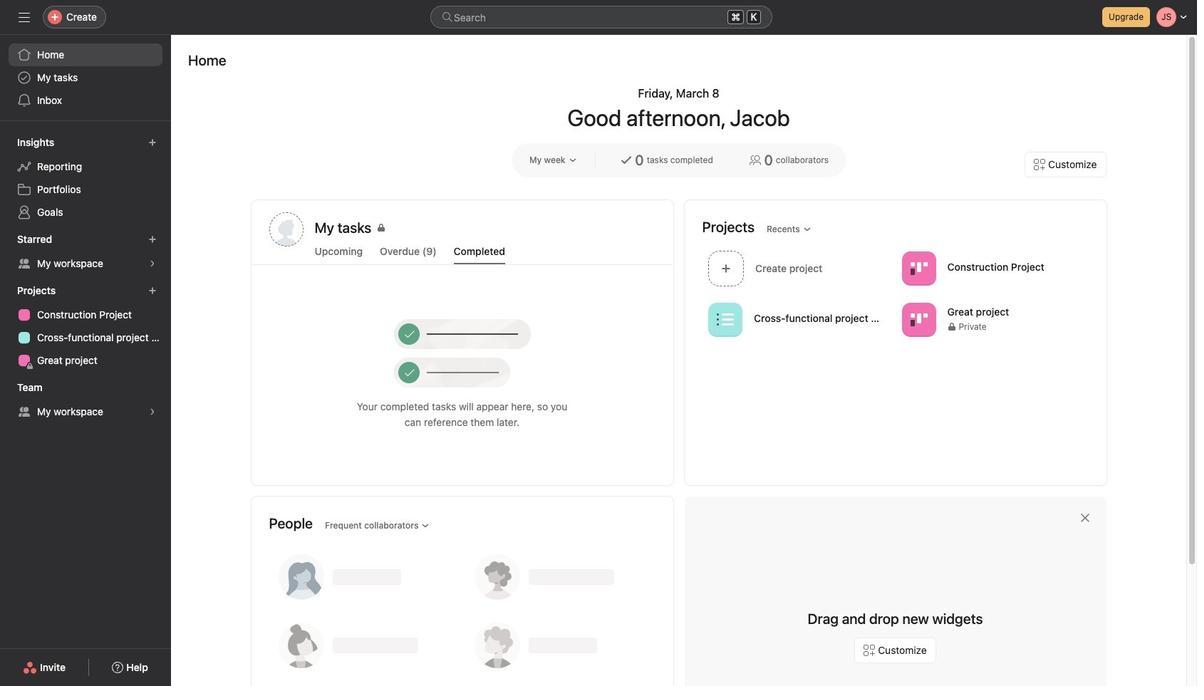 Task type: vqa. For each thing, say whether or not it's contained in the screenshot.
new project or portfolio icon
yes



Task type: describe. For each thing, give the bounding box(es) containing it.
new insights image
[[148, 138, 157, 147]]

board image
[[911, 311, 928, 328]]

add profile photo image
[[269, 212, 303, 247]]

add items to starred image
[[148, 235, 157, 244]]

hide sidebar image
[[19, 11, 30, 23]]

starred element
[[0, 227, 171, 278]]

Search tasks, projects, and more text field
[[431, 6, 773, 29]]

projects element
[[0, 278, 171, 375]]

insights element
[[0, 130, 171, 227]]

see details, my workspace image for starred element
[[148, 260, 157, 268]]

board image
[[911, 260, 928, 277]]



Task type: locate. For each thing, give the bounding box(es) containing it.
dismiss image
[[1080, 513, 1091, 524]]

list image
[[717, 311, 734, 328]]

see details, my workspace image for teams element
[[148, 408, 157, 416]]

1 vertical spatial see details, my workspace image
[[148, 408, 157, 416]]

teams element
[[0, 375, 171, 426]]

1 see details, my workspace image from the top
[[148, 260, 157, 268]]

global element
[[0, 35, 171, 121]]

see details, my workspace image inside starred element
[[148, 260, 157, 268]]

0 vertical spatial see details, my workspace image
[[148, 260, 157, 268]]

new project or portfolio image
[[148, 287, 157, 295]]

2 see details, my workspace image from the top
[[148, 408, 157, 416]]

see details, my workspace image inside teams element
[[148, 408, 157, 416]]

None field
[[431, 6, 773, 29]]

see details, my workspace image
[[148, 260, 157, 268], [148, 408, 157, 416]]



